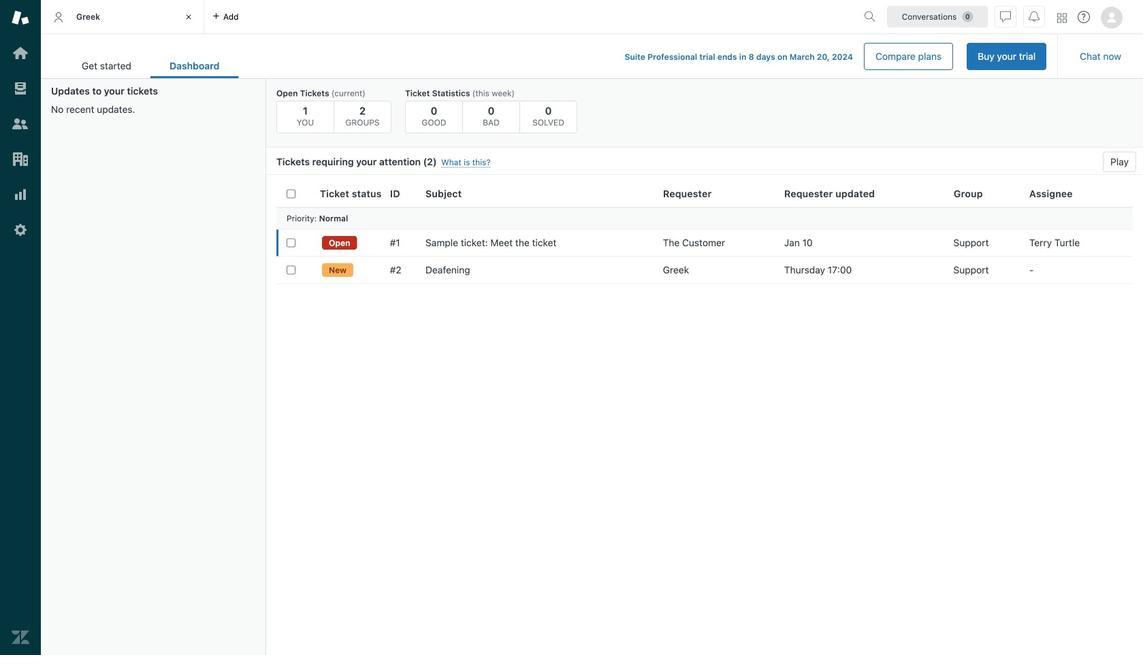 Task type: locate. For each thing, give the bounding box(es) containing it.
main element
[[0, 0, 41, 656]]

tab list
[[63, 53, 239, 78]]

None checkbox
[[287, 266, 295, 275]]

get help image
[[1078, 11, 1090, 23]]

button displays agent's chat status as invisible. image
[[1000, 11, 1011, 22]]

zendesk support image
[[12, 9, 29, 27]]

admin image
[[12, 221, 29, 239]]

grid
[[266, 180, 1143, 656]]

None checkbox
[[287, 239, 295, 247]]

organizations image
[[12, 150, 29, 168]]

0 vertical spatial tab
[[41, 0, 204, 34]]

views image
[[12, 80, 29, 97]]

get started image
[[12, 44, 29, 62]]

tab
[[41, 0, 204, 34], [63, 53, 150, 78]]

customers image
[[12, 115, 29, 133]]

reporting image
[[12, 186, 29, 204]]



Task type: describe. For each thing, give the bounding box(es) containing it.
Select All Tickets checkbox
[[287, 189, 295, 198]]

zendesk image
[[12, 629, 29, 647]]

March 20, 2024 text field
[[790, 52, 853, 62]]

tabs tab list
[[41, 0, 859, 34]]

close image
[[182, 10, 195, 24]]

1 vertical spatial tab
[[63, 53, 150, 78]]

zendesk products image
[[1057, 13, 1067, 23]]

notifications image
[[1029, 11, 1040, 22]]



Task type: vqa. For each thing, say whether or not it's contained in the screenshot.
Unverified email image
no



